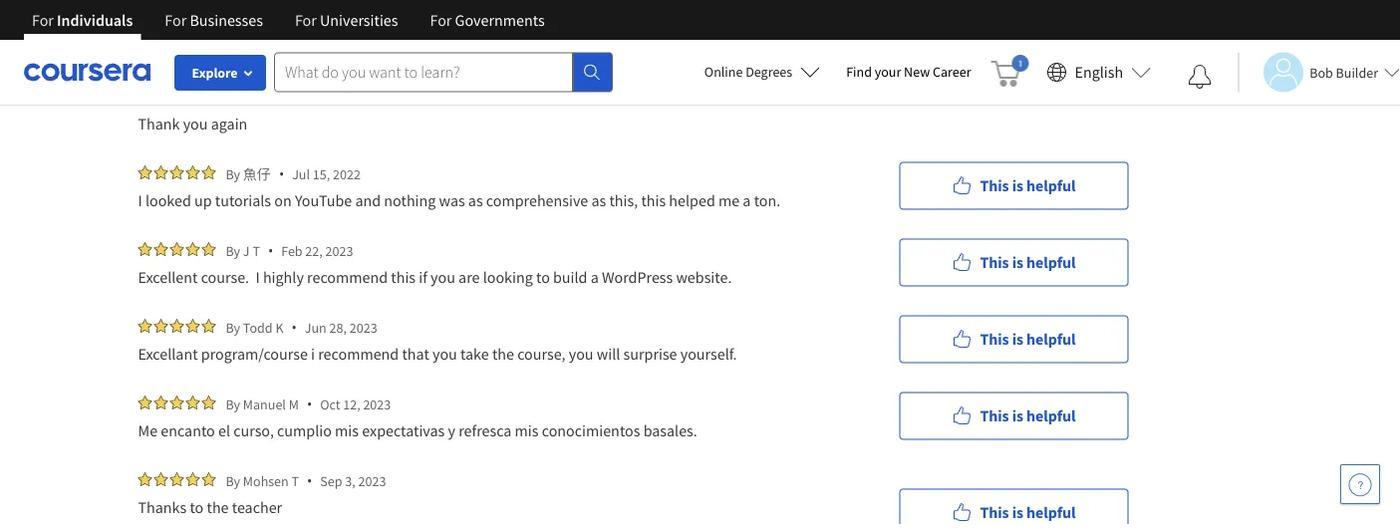 Task type: locate. For each thing, give the bounding box(es) containing it.
a left ton.
[[743, 190, 751, 210]]

me
[[138, 421, 158, 441]]

find
[[846, 63, 872, 81]]

explore
[[192, 64, 238, 82]]

build right 'can'
[[396, 34, 430, 54]]

by inside by j t • feb 22, 2023
[[226, 242, 240, 260]]

build
[[396, 34, 430, 54], [553, 267, 587, 287]]

3 for from the left
[[295, 10, 317, 30]]

is for build
[[1012, 253, 1024, 273]]

4 this is helpful from the top
[[980, 329, 1076, 349]]

3 helpful from the top
[[1027, 253, 1076, 273]]

surprise
[[623, 344, 677, 364]]

t
[[253, 242, 260, 260], [292, 472, 299, 490]]

helpful
[[1027, 39, 1076, 59], [1027, 176, 1076, 196], [1027, 253, 1076, 273], [1027, 329, 1076, 349], [1027, 406, 1076, 426], [1027, 503, 1076, 523]]

as left the this,
[[591, 190, 606, 210]]

by left j
[[226, 242, 240, 260]]

by for to
[[226, 472, 240, 490]]

4 by from the top
[[226, 395, 240, 413]]

1 helpful from the top
[[1027, 39, 1076, 59]]

by up the el
[[226, 395, 240, 413]]

by inside by manuel m • oct 12, 2023
[[226, 395, 240, 413]]

manuel
[[243, 395, 286, 413]]

0 vertical spatial a
[[433, 34, 441, 54]]

i left highly
[[256, 267, 260, 287]]

by for course.
[[226, 242, 240, 260]]

1 by from the top
[[226, 165, 240, 183]]

looked
[[145, 190, 191, 210]]

1 horizontal spatial the
[[492, 344, 514, 364]]

the left teacher
[[207, 497, 229, 517]]

1 horizontal spatial mis
[[515, 421, 539, 441]]

encanto
[[161, 421, 215, 441]]

a left the 'website'
[[433, 34, 441, 54]]

• left sep at left bottom
[[307, 471, 312, 490]]

2 horizontal spatial i
[[361, 34, 365, 54]]

5 is from the top
[[1012, 406, 1024, 426]]

0 vertical spatial build
[[396, 34, 430, 54]]

t for teacher
[[292, 472, 299, 490]]

m
[[289, 395, 299, 413]]

basales.
[[643, 421, 697, 441]]

this for build
[[980, 253, 1009, 273]]

using
[[499, 34, 535, 54]]

for individuals
[[32, 10, 133, 30]]

is
[[1012, 39, 1024, 59], [1012, 176, 1024, 196], [1012, 253, 1024, 273], [1012, 329, 1024, 349], [1012, 406, 1024, 426], [1012, 503, 1024, 523]]

this is helpful for basales.
[[980, 406, 1076, 426]]

0 horizontal spatial as
[[468, 190, 483, 210]]

mis down 12,
[[335, 421, 359, 441]]

a left "wordpress" in the bottom of the page
[[591, 267, 599, 287]]

6 this is helpful button from the top
[[899, 489, 1129, 524]]

2 is from the top
[[1012, 176, 1024, 196]]

todd
[[243, 318, 273, 336]]

up
[[194, 190, 212, 210]]

t inside by mohsen t • sep 3, 2023
[[292, 472, 299, 490]]

0 vertical spatial this
[[641, 190, 666, 210]]

build right looking
[[553, 267, 587, 287]]

by inside by mohsen t • sep 3, 2023
[[226, 472, 240, 490]]

2 this is helpful from the top
[[980, 176, 1076, 196]]

filled star image
[[154, 165, 168, 179], [170, 165, 184, 179], [202, 165, 216, 179], [154, 242, 168, 256], [170, 242, 184, 256], [186, 242, 200, 256], [202, 242, 216, 256], [138, 319, 152, 333], [170, 319, 184, 333], [202, 319, 216, 333], [170, 396, 184, 410], [186, 396, 200, 410], [138, 472, 152, 486], [154, 472, 168, 486]]

4 for from the left
[[430, 10, 452, 30]]

1 horizontal spatial as
[[591, 190, 606, 210]]

0 horizontal spatial a
[[433, 34, 441, 54]]

the
[[492, 344, 514, 364], [207, 497, 229, 517]]

t inside by j t • feb 22, 2023
[[253, 242, 260, 260]]

me right 'helped'
[[719, 190, 740, 210]]

2 this is helpful button from the top
[[899, 162, 1129, 210]]

i left the looked
[[138, 190, 142, 210]]

looking
[[483, 267, 533, 287]]

mis
[[335, 421, 359, 441], [515, 421, 539, 441]]

0 vertical spatial to
[[536, 267, 550, 287]]

2023 right 12,
[[363, 395, 391, 413]]

1 horizontal spatial me
[[719, 190, 740, 210]]

2023 right 28,
[[350, 318, 377, 336]]

1 horizontal spatial this
[[641, 190, 666, 210]]

28,
[[329, 318, 347, 336]]

5 this is helpful from the top
[[980, 406, 1076, 426]]

universities
[[320, 10, 398, 30]]

2 by from the top
[[226, 242, 240, 260]]

2022
[[333, 165, 361, 183]]

0 vertical spatial me
[[200, 34, 221, 54]]

2 helpful from the top
[[1027, 176, 1076, 196]]

22,
[[305, 242, 323, 260]]

3 is from the top
[[1012, 253, 1024, 273]]

t right mohsen on the bottom of page
[[292, 472, 299, 490]]

that
[[402, 344, 429, 364]]

for left individuals
[[32, 10, 54, 30]]

5 by from the top
[[226, 472, 240, 490]]

this is helpful button
[[899, 25, 1129, 73], [899, 162, 1129, 210], [899, 239, 1129, 287], [899, 315, 1129, 363], [899, 392, 1129, 440], [899, 489, 1129, 524]]

this is helpful
[[980, 39, 1076, 59], [980, 176, 1076, 196], [980, 253, 1076, 273], [980, 329, 1076, 349], [980, 406, 1076, 426], [980, 503, 1076, 523]]

helpful for basales.
[[1027, 406, 1076, 426]]

gave
[[165, 34, 197, 54]]

helpful for as
[[1027, 176, 1076, 196]]

for up gave
[[165, 10, 187, 30]]

2023 for that
[[350, 318, 377, 336]]

1 for from the left
[[32, 10, 54, 30]]

2 for from the left
[[165, 10, 187, 30]]

1 vertical spatial t
[[292, 472, 299, 490]]

a
[[433, 34, 441, 54], [743, 190, 751, 210], [591, 267, 599, 287]]

this left if
[[391, 267, 416, 287]]

2023 inside by manuel m • oct 12, 2023
[[363, 395, 391, 413]]

0 horizontal spatial i
[[138, 190, 142, 210]]

by left mohsen on the bottom of page
[[226, 472, 240, 490]]

2023 inside "by todd k • jun 28, 2023"
[[350, 318, 377, 336]]

i left 'can'
[[361, 34, 365, 54]]

1 horizontal spatial build
[[553, 267, 587, 287]]

course.
[[201, 267, 249, 287]]

• right k at the left bottom
[[292, 318, 297, 337]]

i
[[311, 344, 315, 364]]

teacher
[[232, 497, 282, 517]]

by
[[226, 165, 240, 183], [226, 242, 240, 260], [226, 318, 240, 336], [226, 395, 240, 413], [226, 472, 240, 490]]

y
[[448, 421, 455, 441]]

this for basales.
[[980, 406, 1009, 426]]

comprehensive
[[486, 190, 588, 210]]

2 vertical spatial i
[[256, 267, 260, 287]]

this right the this,
[[641, 190, 666, 210]]

2023 right 22,
[[325, 242, 353, 260]]

oct
[[320, 395, 340, 413]]

2023 right 3,
[[358, 472, 386, 490]]

1 vertical spatial me
[[719, 190, 740, 210]]

1 horizontal spatial t
[[292, 472, 299, 490]]

12,
[[343, 395, 360, 413]]

excellant program/course i recommend that you take the course, you will surprise yourself.
[[138, 344, 737, 364]]

0 horizontal spatial t
[[253, 242, 260, 260]]

0 vertical spatial i
[[361, 34, 365, 54]]

2 this from the top
[[980, 176, 1009, 196]]

beautiful
[[224, 34, 284, 54]]

this is helpful button for a
[[899, 239, 1129, 287]]

• for recommend
[[292, 318, 297, 337]]

banner navigation
[[16, 0, 561, 40]]

• for highly
[[268, 241, 273, 260]]

to right looking
[[536, 267, 550, 287]]

tutorials
[[215, 190, 271, 210]]

3 by from the top
[[226, 318, 240, 336]]

2023 inside by j t • feb 22, 2023
[[325, 242, 353, 260]]

None search field
[[274, 52, 613, 92]]

0 vertical spatial recommend
[[307, 267, 388, 287]]

3 this is helpful from the top
[[980, 253, 1076, 273]]

4 this is helpful button from the top
[[899, 315, 1129, 363]]

1 vertical spatial build
[[553, 267, 587, 287]]

5 this is helpful button from the top
[[899, 392, 1129, 440]]

4 helpful from the top
[[1027, 329, 1076, 349]]

the right take at the bottom left of the page
[[492, 344, 514, 364]]

1 is from the top
[[1012, 39, 1024, 59]]

5 helpful from the top
[[1027, 406, 1076, 426]]

for up 'skills,'
[[295, 10, 317, 30]]

0 horizontal spatial me
[[200, 34, 221, 54]]

4 this from the top
[[980, 329, 1009, 349]]

1 horizontal spatial to
[[536, 267, 550, 287]]

yourself.
[[680, 344, 737, 364]]

ton.
[[754, 190, 781, 210]]

1 vertical spatial recommend
[[318, 344, 399, 364]]

by left 魚仔
[[226, 165, 240, 183]]

bob
[[1310, 63, 1333, 81]]

1 horizontal spatial a
[[591, 267, 599, 287]]

0 horizontal spatial to
[[190, 497, 204, 517]]

0 horizontal spatial build
[[396, 34, 430, 54]]

by 魚仔 • jul 15, 2022
[[226, 164, 361, 183]]

i
[[361, 34, 365, 54], [138, 190, 142, 210], [256, 267, 260, 287]]

again
[[211, 114, 247, 134]]

for up the 'website'
[[430, 10, 452, 30]]

me
[[200, 34, 221, 54], [719, 190, 740, 210]]

0 horizontal spatial mis
[[335, 421, 359, 441]]

me down the for businesses
[[200, 34, 221, 54]]

as right was
[[468, 190, 483, 210]]

this is helpful for build
[[980, 253, 1076, 273]]

helpful for surprise
[[1027, 329, 1076, 349]]

helped
[[669, 190, 715, 210]]

t right j
[[253, 242, 260, 260]]

0 horizontal spatial this
[[391, 267, 416, 287]]

by for encanto
[[226, 395, 240, 413]]

魚仔
[[243, 165, 271, 183]]

for businesses
[[165, 10, 263, 30]]

by left todd on the left bottom
[[226, 318, 240, 336]]

1 as from the left
[[468, 190, 483, 210]]

recommend down 28,
[[318, 344, 399, 364]]

3 this from the top
[[980, 253, 1009, 273]]

filled star image
[[138, 165, 152, 179], [186, 165, 200, 179], [138, 242, 152, 256], [154, 319, 168, 333], [186, 319, 200, 333], [138, 396, 152, 410], [154, 396, 168, 410], [202, 396, 216, 410], [170, 472, 184, 486], [186, 472, 200, 486], [202, 472, 216, 486]]

1 vertical spatial a
[[743, 190, 751, 210]]

you right that at the left
[[433, 344, 457, 364]]

to right thanks
[[190, 497, 204, 517]]

• for teacher
[[307, 471, 312, 490]]

5 this from the top
[[980, 406, 1009, 426]]

2023 inside by mohsen t • sep 3, 2023
[[358, 472, 386, 490]]

recommend down 22,
[[307, 267, 388, 287]]

• right m
[[307, 395, 312, 414]]

1 vertical spatial this
[[391, 267, 416, 287]]

•
[[279, 164, 284, 183], [268, 241, 273, 260], [292, 318, 297, 337], [307, 395, 312, 414], [307, 471, 312, 490]]

course,
[[517, 344, 566, 364]]

coursera image
[[24, 56, 150, 88]]

6 this is helpful from the top
[[980, 503, 1076, 523]]

by inside "by todd k • jun 28, 2023"
[[226, 318, 240, 336]]

by inside by 魚仔 • jul 15, 2022
[[226, 165, 240, 183]]

3 this is helpful button from the top
[[899, 239, 1129, 287]]

you
[[183, 114, 208, 134], [431, 267, 455, 287], [433, 344, 457, 364], [569, 344, 594, 364]]

0 horizontal spatial the
[[207, 497, 229, 517]]

to
[[536, 267, 550, 287], [190, 497, 204, 517]]

conocimientos
[[542, 421, 640, 441]]

4 is from the top
[[1012, 329, 1024, 349]]

1 this is helpful button from the top
[[899, 25, 1129, 73]]

What do you want to learn? text field
[[274, 52, 573, 92]]

0 vertical spatial t
[[253, 242, 260, 260]]

for
[[32, 10, 54, 30], [165, 10, 187, 30], [295, 10, 317, 30], [430, 10, 452, 30]]

mis right the refresca
[[515, 421, 539, 441]]

• left feb
[[268, 241, 273, 260]]

this
[[641, 190, 666, 210], [391, 267, 416, 287]]



Task type: vqa. For each thing, say whether or not it's contained in the screenshot.
the right the knowledge
no



Task type: describe. For each thing, give the bounding box(es) containing it.
online
[[704, 63, 743, 81]]

excellent
[[138, 267, 198, 287]]

explore button
[[174, 55, 266, 91]]

highly
[[263, 267, 304, 287]]

wordpress
[[602, 267, 673, 287]]

feb
[[281, 242, 303, 260]]

by for looked
[[226, 165, 240, 183]]

businesses
[[190, 10, 263, 30]]

2 horizontal spatial a
[[743, 190, 751, 210]]

thank you again
[[138, 114, 247, 134]]

nothing
[[384, 190, 436, 210]]

for for individuals
[[32, 10, 54, 30]]

you right if
[[431, 267, 455, 287]]

for for universities
[[295, 10, 317, 30]]

for for businesses
[[165, 10, 187, 30]]

show notifications image
[[1188, 65, 1212, 89]]

find your new career
[[846, 63, 971, 81]]

bob builder
[[1310, 63, 1378, 81]]

curso,
[[233, 421, 274, 441]]

english
[[1075, 62, 1123, 82]]

this for as
[[980, 176, 1009, 196]]

2023 for recommend
[[325, 242, 353, 260]]

find your new career link
[[836, 60, 981, 85]]

shopping cart: 1 item image
[[991, 55, 1029, 87]]

now
[[328, 34, 358, 54]]

• for curso,
[[307, 395, 312, 414]]

1 this is helpful from the top
[[980, 39, 1076, 59]]

can
[[369, 34, 392, 54]]

career
[[933, 63, 971, 81]]

bob builder button
[[1238, 52, 1400, 92]]

1 mis from the left
[[335, 421, 359, 441]]

• left jul
[[279, 164, 284, 183]]

1 vertical spatial the
[[207, 497, 229, 517]]

2 mis from the left
[[515, 421, 539, 441]]

by mohsen t • sep 3, 2023
[[226, 471, 386, 490]]

this is helpful button for yourself.
[[899, 315, 1129, 363]]

this is helpful for surprise
[[980, 329, 1076, 349]]

governments
[[455, 10, 545, 30]]

15,
[[313, 165, 330, 183]]

2023 for cumplio
[[363, 395, 391, 413]]

j
[[243, 242, 250, 260]]

t for highly
[[253, 242, 260, 260]]

mohsen
[[243, 472, 289, 490]]

excellent course.  i highly recommend this if you are looking to build a wordpress website.
[[138, 267, 732, 287]]

i looked up tutorials on youtube and nothing was as comprehensive as this, this helped me a ton.
[[138, 190, 781, 210]]

wordpress.
[[539, 34, 614, 54]]

you gave me beautiful skills, now i can build a website using wordpress.
[[138, 34, 614, 54]]

help center image
[[1348, 472, 1372, 496]]

by manuel m • oct 12, 2023
[[226, 395, 391, 414]]

6 this from the top
[[980, 503, 1009, 523]]

6 is from the top
[[1012, 503, 1024, 523]]

for for governments
[[430, 10, 452, 30]]

this for surprise
[[980, 329, 1009, 349]]

is for basales.
[[1012, 406, 1024, 426]]

will
[[597, 344, 620, 364]]

youtube
[[295, 190, 352, 210]]

website.
[[676, 267, 732, 287]]

me encanto el curso, cumplio mis expectativas y refresca mis conocimientos basales.
[[138, 421, 697, 441]]

if
[[419, 267, 427, 287]]

by todd k • jun 28, 2023
[[226, 318, 377, 337]]

you left will
[[569, 344, 594, 364]]

online degrees
[[704, 63, 792, 81]]

jul
[[292, 165, 310, 183]]

6 helpful from the top
[[1027, 503, 1076, 523]]

1 this from the top
[[980, 39, 1009, 59]]

english button
[[1039, 40, 1159, 105]]

for governments
[[430, 10, 545, 30]]

new
[[904, 63, 930, 81]]

this,
[[609, 190, 638, 210]]

1 vertical spatial i
[[138, 190, 142, 210]]

program/course
[[201, 344, 308, 364]]

by j t • feb 22, 2023
[[226, 241, 353, 260]]

is for surprise
[[1012, 329, 1024, 349]]

online degrees button
[[689, 50, 836, 94]]

this is helpful for as
[[980, 176, 1076, 196]]

jun
[[305, 318, 327, 336]]

thanks
[[138, 497, 187, 517]]

k
[[275, 318, 284, 336]]

2 as from the left
[[591, 190, 606, 210]]

degrees
[[746, 63, 792, 81]]

website
[[444, 34, 496, 54]]

expectativas
[[362, 421, 445, 441]]

by for program/course
[[226, 318, 240, 336]]

and
[[355, 190, 381, 210]]

you left again
[[183, 114, 208, 134]]

this is helpful button for this,
[[899, 162, 1129, 210]]

1 vertical spatial to
[[190, 497, 204, 517]]

refresca
[[459, 421, 512, 441]]

helpful for build
[[1027, 253, 1076, 273]]

cumplio
[[277, 421, 332, 441]]

thanks to the teacher
[[138, 497, 282, 517]]

excellant
[[138, 344, 198, 364]]

individuals
[[57, 10, 133, 30]]

3,
[[345, 472, 356, 490]]

sep
[[320, 472, 342, 490]]

builder
[[1336, 63, 1378, 81]]

is for as
[[1012, 176, 1024, 196]]

el
[[218, 421, 230, 441]]

you
[[138, 34, 162, 54]]

on
[[274, 190, 292, 210]]

your
[[875, 63, 901, 81]]

are
[[459, 267, 480, 287]]

skills,
[[287, 34, 325, 54]]

2 vertical spatial a
[[591, 267, 599, 287]]

thank
[[138, 114, 180, 134]]

1 horizontal spatial i
[[256, 267, 260, 287]]

0 vertical spatial the
[[492, 344, 514, 364]]

this is helpful button for wordpress.
[[899, 25, 1129, 73]]

for universities
[[295, 10, 398, 30]]

take
[[460, 344, 489, 364]]



